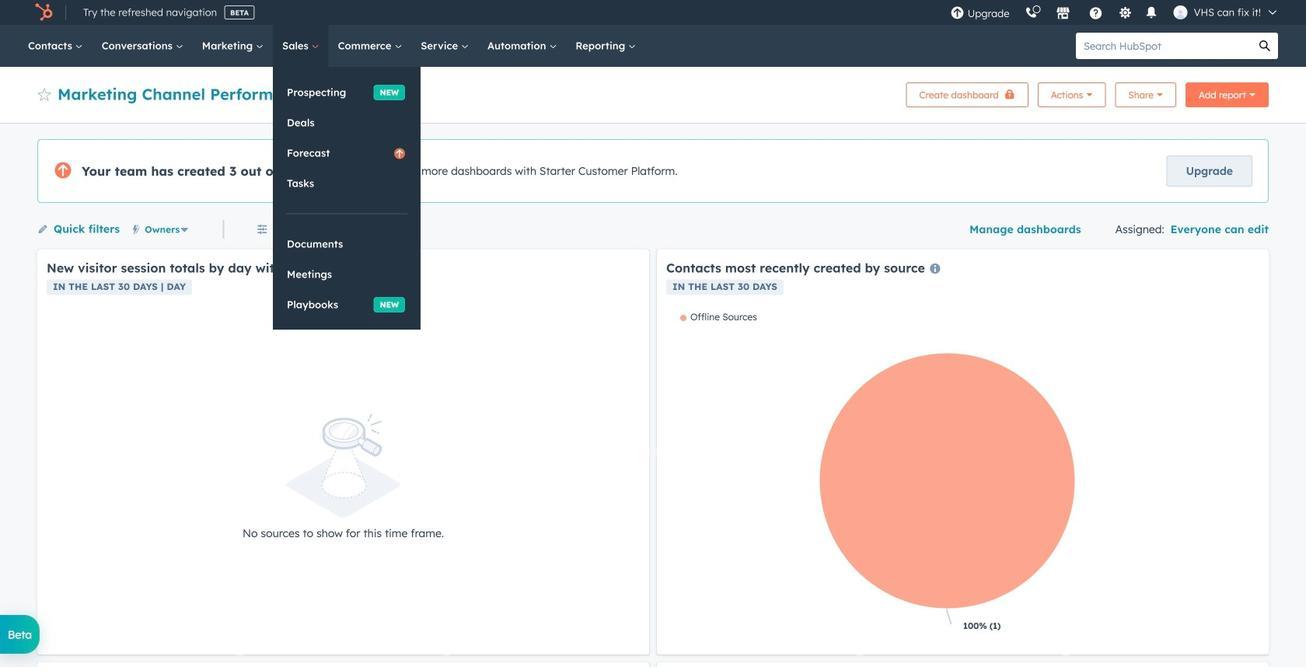 Task type: describe. For each thing, give the bounding box(es) containing it.
new visitor session totals by day with source breakdown element
[[37, 250, 649, 655]]

form submission totals element
[[657, 663, 1269, 667]]

Search HubSpot search field
[[1076, 33, 1252, 59]]

contacts most recently created by source element
[[657, 250, 1269, 655]]

marketplaces image
[[1056, 7, 1070, 21]]



Task type: vqa. For each thing, say whether or not it's contained in the screenshot.
Form submission totals element
yes



Task type: locate. For each thing, give the bounding box(es) containing it.
landing page submission totals element
[[37, 663, 649, 667]]

menu
[[943, 0, 1288, 25]]

interactive chart image
[[666, 311, 1260, 645]]

banner
[[37, 78, 1269, 107]]

sales menu
[[273, 67, 421, 330]]

jer mill image
[[1174, 5, 1188, 19]]



